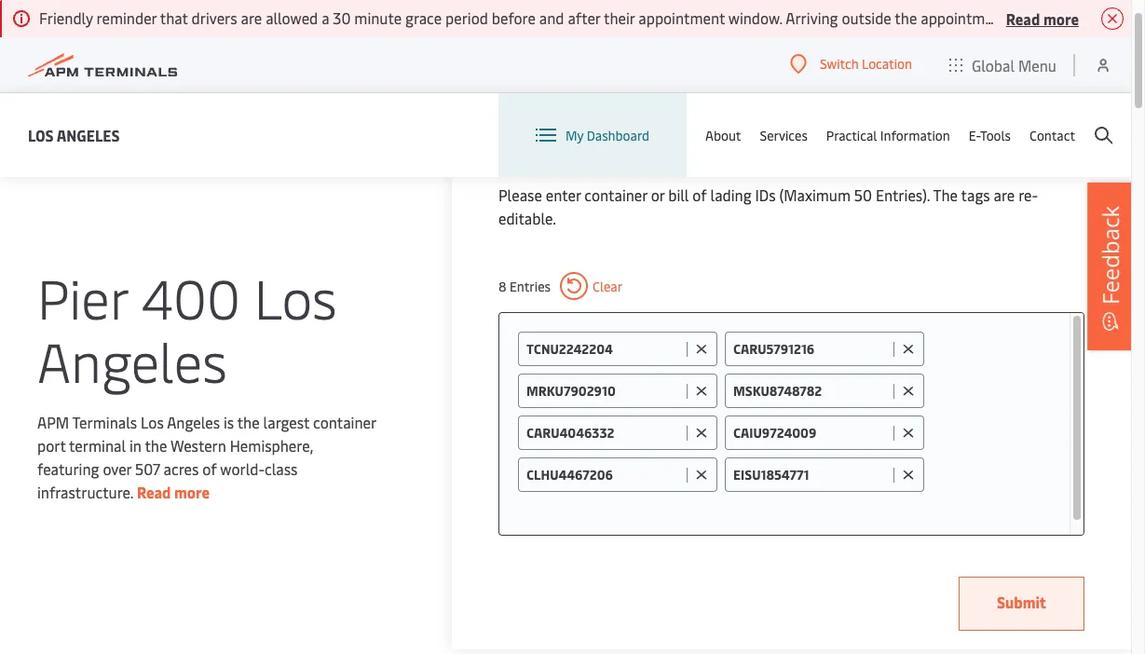 Task type: describe. For each thing, give the bounding box(es) containing it.
apm
[[37, 412, 69, 432]]

2 entered id text field from the top
[[734, 382, 889, 400]]

angeles for 400
[[37, 323, 227, 397]]

port
[[37, 435, 66, 455]]

close alert image
[[1102, 7, 1124, 30]]

read more for read more button
[[1007, 8, 1080, 28]]

feedback
[[1095, 206, 1126, 305]]

-
[[682, 138, 693, 173]]

apm terminals los angeles is the largest container port terminal in the western hemisphere, featuring over 507 acres of world-class infrastructure.
[[37, 412, 376, 502]]

container inside apm terminals los angeles is the largest container port terminal in the western hemisphere, featuring over 507 acres of world-class infrastructure.
[[313, 412, 376, 432]]

class
[[265, 458, 298, 479]]

global menu
[[972, 55, 1057, 75]]

e-
[[969, 126, 981, 144]]

my dashboard
[[566, 126, 650, 144]]

bill
[[669, 185, 689, 205]]

1 entered id text field from the top
[[734, 340, 889, 358]]

507
[[135, 458, 160, 479]]

about
[[706, 126, 742, 144]]

location
[[862, 55, 913, 73]]

track and trace - import availability
[[499, 138, 906, 173]]

switch
[[820, 55, 859, 73]]

angeles for terminals
[[167, 412, 220, 432]]

los angeles link
[[28, 124, 120, 147]]

los for pier 400 los angeles
[[254, 260, 337, 333]]

featuring
[[37, 458, 99, 479]]

my
[[566, 126, 584, 144]]

8 entries
[[499, 277, 551, 295]]

terminals
[[72, 412, 137, 432]]

over
[[103, 458, 132, 479]]

read for read more link at the left of page
[[137, 481, 171, 502]]

entries).
[[876, 185, 930, 205]]

track
[[499, 138, 559, 173]]

services
[[760, 126, 808, 144]]

re-
[[1019, 185, 1039, 205]]

50
[[855, 185, 873, 205]]

pier 400 los angeles
[[37, 260, 337, 397]]

los angeles
[[28, 124, 120, 145]]

ids
[[756, 185, 776, 205]]

0 vertical spatial los
[[28, 124, 54, 145]]

0 vertical spatial angeles
[[57, 124, 120, 145]]

submit button
[[959, 577, 1085, 631]]

enter
[[546, 185, 581, 205]]

or
[[651, 185, 665, 205]]

are
[[994, 185, 1015, 205]]

feedback button
[[1088, 183, 1135, 351]]

global
[[972, 55, 1015, 75]]

acres
[[164, 458, 199, 479]]

read more for read more link at the left of page
[[137, 481, 210, 502]]

pier
[[37, 260, 128, 333]]

2 entered id text field from the top
[[527, 382, 682, 400]]

western
[[171, 435, 226, 455]]

infrastructure.
[[37, 481, 133, 502]]

switch location
[[820, 55, 913, 73]]

and
[[565, 138, 609, 173]]

e-tools button
[[969, 93, 1011, 177]]

import
[[700, 138, 778, 173]]

la secondary image
[[35, 431, 361, 654]]



Task type: locate. For each thing, give the bounding box(es) containing it.
1 horizontal spatial more
[[1044, 8, 1080, 28]]

read down 507
[[137, 481, 171, 502]]

2 vertical spatial los
[[141, 412, 164, 432]]

clear button
[[560, 272, 623, 300]]

submit
[[997, 592, 1047, 612]]

0 vertical spatial more
[[1044, 8, 1080, 28]]

container inside "please enter container or bill of lading ids (maximum 50 entries). the tags are re- editable."
[[585, 185, 648, 205]]

hemisphere,
[[230, 435, 313, 455]]

switch location button
[[790, 54, 913, 74]]

read more down acres
[[137, 481, 210, 502]]

information
[[881, 126, 951, 144]]

please enter container or bill of lading ids (maximum 50 entries). the tags are re- editable.
[[499, 185, 1039, 228]]

0 horizontal spatial container
[[313, 412, 376, 432]]

400
[[142, 260, 240, 333]]

los
[[28, 124, 54, 145], [254, 260, 337, 333], [141, 412, 164, 432]]

0 vertical spatial container
[[585, 185, 648, 205]]

trace
[[614, 138, 676, 173]]

angeles inside pier 400 los angeles
[[37, 323, 227, 397]]

container left or
[[585, 185, 648, 205]]

container right largest
[[313, 412, 376, 432]]

0 horizontal spatial read more
[[137, 481, 210, 502]]

4 entered id text field from the top
[[527, 466, 682, 484]]

1 vertical spatial los
[[254, 260, 337, 333]]

read more
[[1007, 8, 1080, 28], [137, 481, 210, 502]]

1 horizontal spatial the
[[237, 412, 260, 432]]

4 entered id text field from the top
[[734, 466, 889, 484]]

contact
[[1030, 126, 1076, 144]]

more inside read more button
[[1044, 8, 1080, 28]]

0 vertical spatial read
[[1007, 8, 1041, 28]]

of down western
[[202, 458, 217, 479]]

read more button
[[1007, 7, 1080, 30]]

contact button
[[1030, 93, 1076, 177]]

more for read more link at the left of page
[[174, 481, 210, 502]]

Entered ID text field
[[734, 340, 889, 358], [734, 382, 889, 400], [734, 424, 889, 442], [734, 466, 889, 484]]

of inside apm terminals los angeles is the largest container port terminal in the western hemisphere, featuring over 507 acres of world-class infrastructure.
[[202, 458, 217, 479]]

the
[[237, 412, 260, 432], [145, 435, 167, 455]]

the right is
[[237, 412, 260, 432]]

2 horizontal spatial los
[[254, 260, 337, 333]]

container
[[585, 185, 648, 205], [313, 412, 376, 432]]

read more up the menu
[[1007, 8, 1080, 28]]

Entered ID text field
[[527, 340, 682, 358], [527, 382, 682, 400], [527, 424, 682, 442], [527, 466, 682, 484]]

world-
[[220, 458, 265, 479]]

more left close alert "image"
[[1044, 8, 1080, 28]]

1 vertical spatial angeles
[[37, 323, 227, 397]]

0 vertical spatial read more
[[1007, 8, 1080, 28]]

0 horizontal spatial los
[[28, 124, 54, 145]]

of
[[693, 185, 707, 205], [202, 458, 217, 479]]

more
[[1044, 8, 1080, 28], [174, 481, 210, 502]]

of right 'bill' in the top of the page
[[693, 185, 707, 205]]

editable.
[[499, 208, 557, 228]]

read
[[1007, 8, 1041, 28], [137, 481, 171, 502]]

los inside pier 400 los angeles
[[254, 260, 337, 333]]

0 vertical spatial the
[[237, 412, 260, 432]]

practical
[[827, 126, 878, 144]]

entries
[[510, 277, 551, 295]]

practical information button
[[827, 93, 951, 177]]

1 horizontal spatial container
[[585, 185, 648, 205]]

angeles
[[57, 124, 120, 145], [37, 323, 227, 397], [167, 412, 220, 432]]

0 horizontal spatial the
[[145, 435, 167, 455]]

about button
[[706, 93, 742, 177]]

my dashboard button
[[536, 93, 650, 177]]

0 horizontal spatial more
[[174, 481, 210, 502]]

read inside button
[[1007, 8, 1041, 28]]

1 horizontal spatial los
[[141, 412, 164, 432]]

1 horizontal spatial read
[[1007, 8, 1041, 28]]

0 horizontal spatial read
[[137, 481, 171, 502]]

(maximum
[[780, 185, 851, 205]]

1 vertical spatial more
[[174, 481, 210, 502]]

is
[[224, 412, 234, 432]]

largest
[[263, 412, 310, 432]]

1 vertical spatial the
[[145, 435, 167, 455]]

the right in
[[145, 435, 167, 455]]

clear
[[593, 277, 623, 295]]

more down acres
[[174, 481, 210, 502]]

global menu button
[[931, 37, 1076, 93]]

read up global menu
[[1007, 8, 1041, 28]]

1 vertical spatial of
[[202, 458, 217, 479]]

1 horizontal spatial of
[[693, 185, 707, 205]]

the
[[934, 185, 958, 205]]

1 vertical spatial container
[[313, 412, 376, 432]]

los for apm terminals los angeles is the largest container port terminal in the western hemisphere, featuring over 507 acres of world-class infrastructure.
[[141, 412, 164, 432]]

of inside "please enter container or bill of lading ids (maximum 50 entries). the tags are re- editable."
[[693, 185, 707, 205]]

more for read more button
[[1044, 8, 1080, 28]]

angeles inside apm terminals los angeles is the largest container port terminal in the western hemisphere, featuring over 507 acres of world-class infrastructure.
[[167, 412, 220, 432]]

tags
[[962, 185, 991, 205]]

2 vertical spatial angeles
[[167, 412, 220, 432]]

terminal
[[69, 435, 126, 455]]

dashboard
[[587, 126, 650, 144]]

lading
[[711, 185, 752, 205]]

1 vertical spatial read more
[[137, 481, 210, 502]]

read for read more button
[[1007, 8, 1041, 28]]

tools
[[981, 126, 1011, 144]]

in
[[130, 435, 142, 455]]

please
[[499, 185, 542, 205]]

0 horizontal spatial of
[[202, 458, 217, 479]]

1 entered id text field from the top
[[527, 340, 682, 358]]

e-tools
[[969, 126, 1011, 144]]

1 horizontal spatial read more
[[1007, 8, 1080, 28]]

read more link
[[137, 481, 210, 502]]

practical information
[[827, 126, 951, 144]]

los inside apm terminals los angeles is the largest container port terminal in the western hemisphere, featuring over 507 acres of world-class infrastructure.
[[141, 412, 164, 432]]

0 vertical spatial of
[[693, 185, 707, 205]]

8
[[499, 277, 507, 295]]

availability
[[785, 138, 906, 173]]

1 vertical spatial read
[[137, 481, 171, 502]]

3 entered id text field from the top
[[527, 424, 682, 442]]

menu
[[1019, 55, 1057, 75]]

3 entered id text field from the top
[[734, 424, 889, 442]]

services button
[[760, 93, 808, 177]]



Task type: vqa. For each thing, say whether or not it's contained in the screenshot.
The Maersk Whistleblower system is a confidential channel for all companies in the Maersk Group, including APM Terminals. It allows you to raise concerns about possible violations of laws or Group Rules in the following areas:
no



